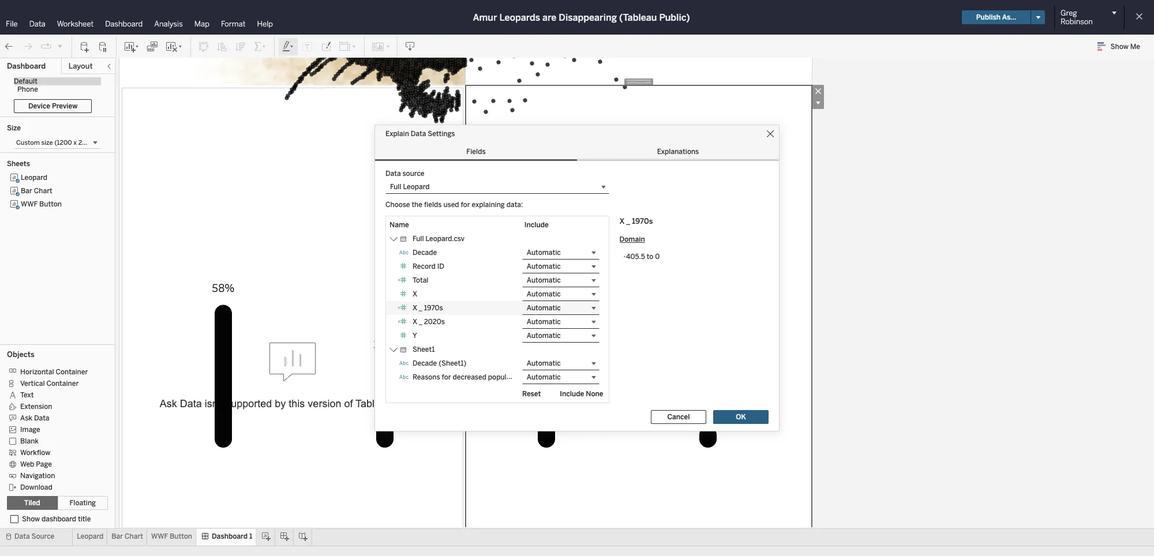 Task type: vqa. For each thing, say whether or not it's contained in the screenshot.
Publish As... in the right of the page
yes



Task type: describe. For each thing, give the bounding box(es) containing it.
vertical container
[[20, 380, 79, 388]]

cancel button
[[651, 411, 707, 424]]

domain
[[620, 235, 645, 243]]

objects list box
[[7, 363, 108, 493]]

data for data source
[[386, 170, 401, 178]]

0 vertical spatial _
[[627, 217, 631, 226]]

size
[[41, 139, 53, 147]]

data inside option
[[34, 414, 49, 423]]

1 horizontal spatial bar chart
[[112, 533, 143, 541]]

show for show dashboard title
[[22, 516, 40, 524]]

1 vertical spatial dashboard
[[7, 62, 46, 70]]

redo image
[[22, 41, 33, 52]]

fields
[[424, 201, 442, 209]]

download option
[[7, 482, 100, 493]]

1 vertical spatial chart
[[125, 533, 143, 541]]

web page option
[[7, 458, 100, 470]]

horizontal container
[[20, 368, 88, 376]]

none
[[586, 390, 604, 398]]

ask data
[[20, 414, 49, 423]]

ok
[[736, 413, 746, 421]]

(sheet1)
[[439, 360, 467, 368]]

cancel
[[668, 413, 690, 421]]

reasons
[[413, 374, 440, 382]]

file
[[6, 20, 18, 28]]

1 horizontal spatial button
[[170, 533, 192, 541]]

worksheet
[[57, 20, 94, 28]]

data source
[[386, 170, 425, 178]]

decreased
[[453, 374, 487, 382]]

full
[[413, 235, 424, 243]]

device
[[28, 102, 50, 110]]

settings
[[428, 130, 455, 138]]

leopard.csv
[[426, 235, 465, 243]]

navigation option
[[7, 470, 100, 482]]

disappearing
[[559, 12, 617, 23]]

used
[[444, 201, 459, 209]]

reset button
[[509, 387, 555, 401]]

source
[[31, 533, 54, 541]]

2 vertical spatial marks. press enter to open the view data window.. use arrow keys to navigate data visualization elements. image
[[652, 522, 765, 557]]

0 vertical spatial dashboard
[[105, 20, 143, 28]]

swap rows and columns image
[[198, 41, 210, 52]]

blank option
[[7, 435, 100, 447]]

bar inside list box
[[21, 187, 32, 195]]

clear sheet image
[[165, 41, 184, 52]]

x down total
[[413, 290, 418, 299]]

duplicate image
[[147, 41, 158, 52]]

size
[[7, 124, 21, 132]]

2 vertical spatial _
[[419, 318, 423, 326]]

0 vertical spatial wwf
[[21, 200, 38, 208]]

publish
[[977, 13, 1001, 21]]

2020s
[[424, 318, 445, 326]]

0
[[656, 253, 660, 261]]

bar chart inside list box
[[21, 187, 52, 195]]

x up the domain
[[620, 217, 625, 226]]

button inside list box
[[39, 200, 62, 208]]

as...
[[1003, 13, 1017, 21]]

405.5
[[626, 253, 645, 261]]

publish as...
[[977, 13, 1017, 21]]

show/hide cards image
[[372, 41, 390, 52]]

source
[[403, 170, 425, 178]]

record
[[413, 263, 436, 271]]

new worksheet image
[[124, 41, 140, 52]]

explaining
[[472, 201, 505, 209]]

explain data settings
[[386, 130, 455, 138]]

remove from dashboard image
[[812, 85, 824, 97]]

include none button
[[555, 387, 609, 401]]

robinson
[[1061, 17, 1093, 26]]

decade (sheet1)
[[413, 360, 467, 368]]

format
[[221, 20, 246, 28]]

include for include none
[[560, 390, 584, 398]]

population
[[488, 374, 523, 382]]

sheet1
[[413, 346, 435, 354]]

image
[[20, 426, 40, 434]]

help
[[257, 20, 273, 28]]

choose
[[386, 201, 410, 209]]

show for show me
[[1111, 43, 1129, 51]]

sort descending image
[[235, 41, 247, 52]]

total
[[413, 277, 429, 285]]

data source
[[14, 533, 54, 541]]

objects
[[7, 350, 35, 359]]

data for data
[[29, 20, 45, 28]]

2 horizontal spatial dashboard
[[212, 533, 248, 541]]

me
[[1131, 43, 1141, 51]]

are
[[543, 12, 557, 23]]

1 horizontal spatial for
[[461, 201, 470, 209]]

1 vertical spatial wwf button
[[151, 533, 192, 541]]

extension
[[20, 403, 52, 411]]

greg
[[1061, 9, 1078, 17]]

data:
[[507, 201, 523, 209]]

image option
[[7, 424, 100, 435]]

reset
[[523, 390, 541, 398]]

public)
[[660, 12, 690, 23]]

text
[[20, 391, 34, 399]]

explain data settings dialog
[[375, 125, 779, 431]]

amur
[[473, 12, 497, 23]]

analysis
[[154, 20, 183, 28]]

x
[[74, 139, 77, 147]]

1 vertical spatial leopard
[[77, 533, 103, 541]]

explanations
[[657, 148, 699, 156]]

0 horizontal spatial 1970s
[[424, 304, 443, 312]]

page
[[36, 461, 52, 469]]



Task type: locate. For each thing, give the bounding box(es) containing it.
0 vertical spatial include
[[525, 221, 549, 229]]

wwf
[[21, 200, 38, 208], [151, 533, 168, 541]]

device preview
[[28, 102, 78, 110]]

x _ 1970s up x _ 2020s on the left bottom of the page
[[413, 304, 443, 312]]

undo image
[[3, 41, 15, 52]]

2 vertical spatial dashboard
[[212, 533, 248, 541]]

phone
[[17, 85, 38, 94]]

reasons for decreased population
[[413, 374, 523, 382]]

1 horizontal spatial chart
[[125, 533, 143, 541]]

1 vertical spatial x _ 1970s
[[413, 304, 443, 312]]

0 vertical spatial marks. press enter to open the view data window.. use arrow keys to navigate data visualization elements. image
[[171, 0, 760, 145]]

1 vertical spatial marks. press enter to open the view data window.. use arrow keys to navigate data visualization elements. image
[[143, 223, 789, 449]]

0 vertical spatial x _ 1970s
[[620, 217, 653, 226]]

0 vertical spatial chart
[[34, 187, 52, 195]]

decade down sheet1
[[413, 360, 437, 368]]

data for data source
[[14, 533, 30, 541]]

1 vertical spatial for
[[442, 374, 451, 382]]

the
[[412, 201, 423, 209]]

preview
[[52, 102, 78, 110]]

ask
[[20, 414, 32, 423]]

1 vertical spatial bar chart
[[112, 533, 143, 541]]

tiled
[[24, 499, 40, 508]]

wwf button
[[21, 200, 62, 208], [151, 533, 192, 541]]

publish as... button
[[962, 10, 1031, 24]]

container inside option
[[56, 368, 88, 376]]

container down horizontal container
[[46, 380, 79, 388]]

new data source image
[[79, 41, 91, 52]]

0 vertical spatial 1970s
[[632, 217, 653, 226]]

wwf button inside list box
[[21, 200, 62, 208]]

chart inside list box
[[34, 187, 52, 195]]

1 vertical spatial include
[[560, 390, 584, 398]]

1 vertical spatial _
[[419, 304, 423, 312]]

0 vertical spatial wwf button
[[21, 200, 62, 208]]

blank
[[20, 438, 39, 446]]

title
[[78, 516, 91, 524]]

totals image
[[253, 41, 267, 52]]

show me
[[1111, 43, 1141, 51]]

workflow option
[[7, 447, 100, 458]]

dashboard up new worksheet image
[[105, 20, 143, 28]]

include none
[[560, 390, 604, 398]]

container for horizontal container
[[56, 368, 88, 376]]

1 horizontal spatial include
[[560, 390, 584, 398]]

1 horizontal spatial x _ 1970s
[[620, 217, 653, 226]]

1
[[249, 533, 253, 541]]

custom size (1200 x 2000)
[[16, 139, 97, 147]]

x
[[620, 217, 625, 226], [413, 290, 418, 299], [413, 304, 417, 312], [413, 318, 417, 326]]

0 vertical spatial for
[[461, 201, 470, 209]]

list box
[[7, 171, 108, 341]]

1 vertical spatial container
[[46, 380, 79, 388]]

0 vertical spatial leopard
[[21, 174, 47, 182]]

show labels image
[[302, 41, 314, 52]]

for right the used
[[461, 201, 470, 209]]

container up vertical container "option"
[[56, 368, 88, 376]]

show left me
[[1111, 43, 1129, 51]]

leopard down sheets
[[21, 174, 47, 182]]

x _ 2020s
[[413, 318, 445, 326]]

1 horizontal spatial show
[[1111, 43, 1129, 51]]

include inside "include none" button
[[560, 390, 584, 398]]

text option
[[7, 389, 100, 401]]

-
[[624, 253, 626, 261]]

chart
[[34, 187, 52, 195], [125, 533, 143, 541]]

0 horizontal spatial dashboard
[[7, 62, 46, 70]]

y
[[413, 332, 417, 340]]

collapse image
[[106, 63, 113, 70]]

greg robinson
[[1061, 9, 1093, 26]]

for down (sheet1)
[[442, 374, 451, 382]]

0 horizontal spatial for
[[442, 374, 451, 382]]

map
[[194, 20, 210, 28]]

horizontal
[[20, 368, 54, 376]]

_ left 2020s
[[419, 318, 423, 326]]

device preview button
[[14, 99, 92, 113]]

0 horizontal spatial x _ 1970s
[[413, 304, 443, 312]]

more options image
[[812, 97, 824, 109]]

0 vertical spatial container
[[56, 368, 88, 376]]

_ up x _ 2020s on the left bottom of the page
[[419, 304, 423, 312]]

1 vertical spatial wwf
[[151, 533, 168, 541]]

_ up the domain
[[627, 217, 631, 226]]

0 vertical spatial decade
[[413, 249, 437, 257]]

x _ 1970s up the domain
[[620, 217, 653, 226]]

1 horizontal spatial wwf
[[151, 533, 168, 541]]

ok button
[[714, 411, 769, 424]]

0 horizontal spatial chart
[[34, 187, 52, 195]]

web
[[20, 461, 34, 469]]

1 vertical spatial show
[[22, 516, 40, 524]]

amur leopards are disappearing (tableau public)
[[473, 12, 690, 23]]

include for include
[[525, 221, 549, 229]]

include
[[525, 221, 549, 229], [560, 390, 584, 398]]

1970s
[[632, 217, 653, 226], [424, 304, 443, 312]]

(tableau
[[620, 12, 657, 23]]

download image
[[405, 41, 416, 52]]

for
[[461, 201, 470, 209], [442, 374, 451, 382]]

0 horizontal spatial wwf
[[21, 200, 38, 208]]

to
[[647, 253, 654, 261]]

1 decade from the top
[[413, 249, 437, 257]]

extension option
[[7, 401, 100, 412]]

2 decade from the top
[[413, 360, 437, 368]]

explain
[[386, 130, 409, 138]]

default
[[14, 77, 37, 85]]

decade
[[413, 249, 437, 257], [413, 360, 437, 368]]

leopard
[[21, 174, 47, 182], [77, 533, 103, 541]]

horizontal container option
[[7, 366, 100, 378]]

1 vertical spatial button
[[170, 533, 192, 541]]

floating
[[70, 499, 96, 508]]

download
[[20, 484, 52, 492]]

replay animation image
[[57, 42, 64, 49]]

leopard down title
[[77, 533, 103, 541]]

pause auto updates image
[[98, 41, 109, 52]]

x _ 1970s
[[620, 217, 653, 226], [413, 304, 443, 312]]

1 horizontal spatial 1970s
[[632, 217, 653, 226]]

choose the fields used for explaining data:
[[386, 201, 523, 209]]

dashboard up default
[[7, 62, 46, 70]]

button
[[39, 200, 62, 208], [170, 533, 192, 541]]

_
[[627, 217, 631, 226], [419, 304, 423, 312], [419, 318, 423, 326]]

marks. press enter to open the view data window.. use arrow keys to navigate data visualization elements. image
[[171, 0, 760, 145], [143, 223, 789, 449], [652, 522, 765, 557]]

sort ascending image
[[217, 41, 228, 52]]

dashboard left the 1
[[212, 533, 248, 541]]

(1200
[[54, 139, 72, 147]]

1 horizontal spatial leopard
[[77, 533, 103, 541]]

show down tiled
[[22, 516, 40, 524]]

name
[[390, 221, 409, 229]]

ask data option
[[7, 412, 100, 424]]

fit image
[[339, 41, 357, 52]]

0 horizontal spatial show
[[22, 516, 40, 524]]

container inside "option"
[[46, 380, 79, 388]]

dashboard
[[42, 516, 76, 524]]

id
[[437, 263, 445, 271]]

0 horizontal spatial wwf button
[[21, 200, 62, 208]]

workflow
[[20, 449, 50, 457]]

dashboard 1
[[212, 533, 253, 541]]

show
[[1111, 43, 1129, 51], [22, 516, 40, 524]]

vertical
[[20, 380, 45, 388]]

replay animation image
[[40, 41, 52, 52]]

list box containing leopard
[[7, 171, 108, 341]]

1970s up the domain
[[632, 217, 653, 226]]

decade for decade (sheet1)
[[413, 360, 437, 368]]

0 vertical spatial show
[[1111, 43, 1129, 51]]

show inside show me button
[[1111, 43, 1129, 51]]

2000)
[[78, 139, 97, 147]]

0 horizontal spatial bar chart
[[21, 187, 52, 195]]

navigation
[[20, 472, 55, 480]]

web page
[[20, 461, 52, 469]]

bar
[[21, 187, 32, 195], [112, 533, 123, 541]]

fields
[[467, 148, 486, 156]]

1970s up 2020s
[[424, 304, 443, 312]]

1 vertical spatial decade
[[413, 360, 437, 368]]

decade for decade
[[413, 249, 437, 257]]

togglestate option group
[[7, 497, 108, 510]]

leopards
[[500, 12, 540, 23]]

full leopard.csv
[[413, 235, 465, 243]]

x up y
[[413, 318, 417, 326]]

0 horizontal spatial include
[[525, 221, 549, 229]]

vertical container option
[[7, 378, 100, 389]]

0 vertical spatial bar chart
[[21, 187, 52, 195]]

bar chart
[[21, 187, 52, 195], [112, 533, 143, 541]]

record id
[[413, 263, 445, 271]]

1 horizontal spatial wwf button
[[151, 533, 192, 541]]

0 vertical spatial bar
[[21, 187, 32, 195]]

format workbook image
[[320, 41, 332, 52]]

0 horizontal spatial button
[[39, 200, 62, 208]]

leopard inside list box
[[21, 174, 47, 182]]

highlight image
[[282, 41, 295, 52]]

x up x _ 2020s on the left bottom of the page
[[413, 304, 417, 312]]

0 horizontal spatial leopard
[[21, 174, 47, 182]]

1 vertical spatial 1970s
[[424, 304, 443, 312]]

0 vertical spatial button
[[39, 200, 62, 208]]

1 horizontal spatial bar
[[112, 533, 123, 541]]

container for vertical container
[[46, 380, 79, 388]]

1 vertical spatial bar
[[112, 533, 123, 541]]

application
[[115, 0, 1154, 557]]

decade up the record
[[413, 249, 437, 257]]

author control dialog tabs tab list
[[375, 143, 779, 161]]

show dashboard title
[[22, 516, 91, 524]]

custom
[[16, 139, 40, 147]]

layout
[[69, 62, 93, 70]]

1 horizontal spatial dashboard
[[105, 20, 143, 28]]

0 horizontal spatial bar
[[21, 187, 32, 195]]



